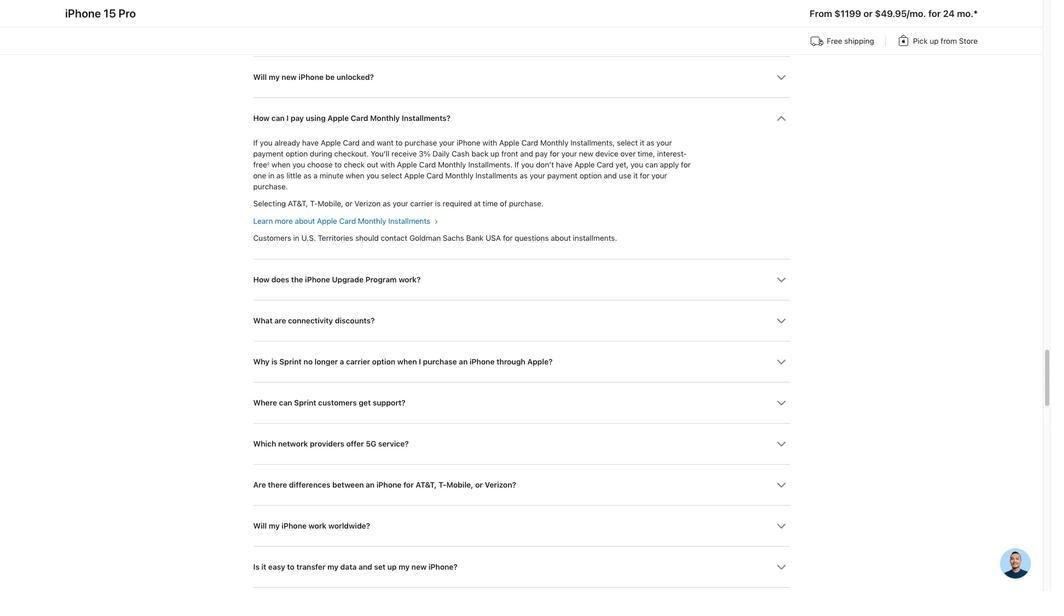 Task type: describe. For each thing, give the bounding box(es) containing it.
of
[[500, 200, 507, 208]]

when you choose to check out with apple card monthly installments. if you don't have apple card yet, you can apply for one in as little as a minute when you select apple card monthly installments as your payment option and use it for your purchase.
[[253, 161, 691, 191]]

0 horizontal spatial when
[[272, 161, 291, 169]]

a inside dropdown button
[[340, 357, 344, 366]]

are there differences between an iphone for at&t, t-mobile, or verizon?
[[253, 481, 516, 489]]

work?
[[399, 275, 421, 284]]

program
[[366, 275, 397, 284]]

iphone inside are there differences between an iphone for at&t, t-mobile, or verizon? dropdown button
[[377, 481, 402, 489]]

2 horizontal spatial up
[[930, 37, 939, 45]]

have inside the if you already have apple card and want to purchase your iphone with apple card monthly installments, select it as your payment option during checkout. you'll receive 3% daily cash back up front and pay for your new device over time, interest- free
[[302, 139, 319, 147]]

it inside the if you already have apple card and want to purchase your iphone with apple card monthly installments, select it as your payment option during checkout. you'll receive 3% daily cash back up front and pay for your new device over time, interest- free
[[640, 139, 645, 147]]

is it easy to transfer my data and set up my new iphone? button
[[253, 547, 790, 587]]

1 horizontal spatial about
[[551, 234, 571, 242]]

sachs
[[443, 234, 464, 242]]

have inside when you choose to check out with apple card monthly installments. if you don't have apple card yet, you can apply for one in as little as a minute when you select apple card monthly installments as your payment option and use it for your purchase.
[[556, 161, 573, 169]]

territories
[[318, 234, 353, 242]]

installments.
[[573, 234, 617, 242]]

and up the you'll on the top
[[362, 139, 375, 147]]

what are connectivity discounts?
[[253, 316, 375, 325]]

which
[[253, 440, 276, 448]]

0 vertical spatial carrier
[[410, 200, 433, 208]]

payment inside the if you already have apple card and want to purchase your iphone with apple card monthly installments, select it as your payment option during checkout. you'll receive 3% daily cash back up front and pay for your new device over time, interest- free
[[253, 150, 284, 158]]

chevrondown image for will my new iphone be unlocked?
[[777, 73, 786, 82]]

carrier inside dropdown button
[[346, 357, 370, 366]]

service?
[[378, 440, 409, 448]]

up inside the if you already have apple card and want to purchase your iphone with apple card monthly installments, select it as your payment option during checkout. you'll receive 3% daily cash back up front and pay for your new device over time, interest- free
[[491, 150, 499, 158]]

when inside dropdown button
[[397, 357, 417, 366]]

you'll
[[371, 150, 390, 158]]

0 horizontal spatial i
[[287, 114, 289, 122]]

verizon?
[[485, 481, 516, 489]]

0 horizontal spatial t-
[[310, 200, 318, 208]]

between
[[332, 481, 364, 489]]

t- inside are there differences between an iphone for at&t, t-mobile, or verizon? dropdown button
[[439, 481, 447, 489]]

where
[[253, 399, 277, 407]]

list containing free shipping
[[65, 33, 978, 52]]

if inside when you choose to check out with apple card monthly installments. if you don't have apple card yet, you can apply for one in as little as a minute when you select apple card monthly installments as your payment option and use it for your purchase.
[[515, 161, 519, 169]]

customers
[[253, 234, 291, 242]]

your down don't
[[530, 172, 545, 180]]

1 vertical spatial purchase.
[[509, 200, 544, 208]]

which network providers offer 5g service? button
[[253, 424, 790, 464]]

is it easy to transfer my data and set up my new iphone?
[[253, 563, 458, 572]]

already
[[275, 139, 300, 147]]

sprint for can
[[294, 399, 316, 407]]

time
[[483, 200, 498, 208]]

$1199
[[835, 8, 862, 19]]

a inside when you choose to check out with apple card monthly installments. if you don't have apple card yet, you can apply for one in as little as a minute when you select apple card monthly installments as your payment option and use it for your purchase.
[[314, 172, 318, 180]]

front
[[502, 150, 518, 158]]

1 horizontal spatial is
[[435, 200, 441, 208]]

what are connectivity discounts? button
[[253, 301, 790, 341]]

why
[[253, 357, 270, 366]]

you left don't
[[521, 161, 534, 169]]

for right usa
[[503, 234, 513, 242]]

1 vertical spatial or
[[345, 200, 353, 208]]

$49.95
[[875, 8, 907, 19]]

want
[[377, 139, 394, 147]]

will my new iphone be unlocked? button
[[253, 57, 790, 97]]

3 list item from the top
[[253, 587, 790, 591]]

1 vertical spatial in
[[293, 234, 299, 242]]

which network providers offer 5g service?
[[253, 440, 409, 448]]

store
[[959, 37, 978, 45]]

2 horizontal spatial or
[[864, 8, 873, 19]]

it inside when you choose to check out with apple card monthly installments. if you don't have apple card yet, you can apply for one in as little as a minute when you select apple card monthly installments as your payment option and use it for your purchase.
[[634, 172, 638, 180]]

installments?
[[402, 114, 451, 122]]

will my new iphone be unlocked?
[[253, 73, 374, 81]]

for left the 24
[[929, 8, 941, 19]]

verizon
[[355, 200, 381, 208]]

customers
[[318, 399, 357, 407]]

using
[[306, 114, 326, 122]]

how does the iphone upgrade program work? button
[[253, 259, 790, 300]]

iphone 15 pro
[[65, 7, 136, 20]]

one
[[253, 172, 266, 180]]

back
[[472, 150, 489, 158]]

you down "over"
[[631, 161, 643, 169]]

how can i pay using apple card monthly installments?
[[253, 114, 451, 122]]

monthly inside how can i pay using apple card monthly installments? dropdown button
[[370, 114, 400, 122]]

purchase inside dropdown button
[[423, 357, 457, 366]]

learn more about apple card monthly installments
[[253, 217, 433, 225]]

pick up from store
[[913, 37, 978, 45]]

yet,
[[616, 161, 629, 169]]

required
[[443, 200, 472, 208]]

no
[[304, 357, 313, 366]]

for right apply at top
[[681, 161, 691, 169]]

where can sprint customers get support?
[[253, 399, 406, 407]]

installments.
[[468, 161, 513, 169]]

connectivity
[[288, 316, 333, 325]]

iphone 15 pro link
[[65, 7, 136, 20]]

minute
[[320, 172, 344, 180]]

will my iphone work worldwide? button
[[253, 506, 790, 546]]

from
[[810, 8, 832, 19]]

you down 'out'
[[366, 172, 379, 180]]

does
[[272, 275, 289, 284]]

during
[[310, 150, 332, 158]]

customers in u.s. territories should contact goldman sachs bank usa for questions about installments.
[[253, 234, 617, 242]]

installments inside when you choose to check out with apple card monthly installments. if you don't have apple card yet, you can apply for one in as little as a minute when you select apple card monthly installments as your payment option and use it for your purchase.
[[476, 172, 518, 180]]

at&t, inside dropdown button
[[416, 481, 437, 489]]

easy
[[268, 563, 285, 572]]

support?
[[373, 399, 406, 407]]

apple inside how can i pay using apple card monthly installments? dropdown button
[[328, 114, 349, 122]]

option inside when you choose to check out with apple card monthly installments. if you don't have apple card yet, you can apply for one in as little as a minute when you select apple card monthly installments as your payment option and use it for your purchase.
[[580, 172, 602, 180]]

pay inside the if you already have apple card and want to purchase your iphone with apple card monthly installments, select it as your payment option during checkout. you'll receive 3% daily cash back up front and pay for your new device over time, interest- free
[[535, 150, 548, 158]]

are there differences between an iphone for at&t, t-mobile, or verizon? button
[[253, 465, 790, 505]]

will for will my new iphone be unlocked?
[[253, 73, 267, 81]]

are
[[253, 481, 266, 489]]

your right 'verizon'
[[393, 200, 408, 208]]

with inside the if you already have apple card and want to purchase your iphone with apple card monthly installments, select it as your payment option during checkout. you'll receive 3% daily cash back up front and pay for your new device over time, interest- free
[[483, 139, 497, 147]]

is
[[253, 563, 260, 572]]

1 list item from the top
[[253, 0, 790, 15]]

for right use
[[640, 172, 650, 180]]

1 vertical spatial i
[[419, 357, 421, 366]]

and inside dropdown button
[[359, 563, 372, 572]]

interest-
[[657, 150, 687, 158]]

learn more about apple card monthly installments link
[[253, 217, 438, 225]]

if you already have apple card and want to purchase your iphone with apple card monthly installments, select it as your payment option during checkout. you'll receive 3% daily cash back up front and pay for your new device over time, interest- free
[[253, 139, 687, 169]]

iphone inside will my iphone work worldwide? dropdown button
[[282, 522, 307, 531]]

to for data
[[287, 563, 295, 572]]

option inside dropdown button
[[372, 357, 395, 366]]

why is sprint no longer a carrier option when i purchase an iphone through apple?
[[253, 357, 553, 366]]

bank
[[466, 234, 484, 242]]

there
[[268, 481, 287, 489]]

from $1199 or $49.95 /mo. for 24 mo. *
[[810, 8, 978, 19]]

to inside the if you already have apple card and want to purchase your iphone with apple card monthly installments, select it as your payment option during checkout. you'll receive 3% daily cash back up front and pay for your new device over time, interest- free
[[396, 139, 403, 147]]

0 vertical spatial at&t,
[[288, 200, 308, 208]]

chevrondown image for apple
[[777, 114, 786, 123]]

list item containing how can i pay using apple card monthly installments?
[[253, 97, 790, 259]]

daily
[[433, 150, 450, 158]]

selecting
[[253, 200, 286, 208]]

offer
[[346, 440, 364, 448]]

can inside when you choose to check out with apple card monthly installments. if you don't have apple card yet, you can apply for one in as little as a minute when you select apple card monthly installments as your payment option and use it for your purchase.
[[645, 161, 658, 169]]

new inside 'will my new iphone be unlocked?' dropdown button
[[282, 73, 297, 81]]

3%
[[419, 150, 431, 158]]

usa
[[486, 234, 501, 242]]

contact
[[381, 234, 407, 242]]

0 horizontal spatial mobile,
[[318, 200, 343, 208]]

*
[[974, 8, 978, 19]]

be
[[326, 73, 335, 81]]

for inside the if you already have apple card and want to purchase your iphone with apple card monthly installments, select it as your payment option during checkout. you'll receive 3% daily cash back up front and pay for your new device over time, interest- free
[[550, 150, 560, 158]]

chevrondown image for program
[[777, 275, 786, 285]]

mo.
[[957, 8, 974, 19]]



Task type: locate. For each thing, give the bounding box(es) containing it.
1 vertical spatial how
[[253, 275, 270, 284]]

time,
[[638, 150, 655, 158]]

1 horizontal spatial option
[[372, 357, 395, 366]]

1 horizontal spatial to
[[335, 161, 342, 169]]

sprint inside where can sprint customers get support? dropdown button
[[294, 399, 316, 407]]

free
[[253, 161, 267, 169]]

select inside when you choose to check out with apple card monthly installments. if you don't have apple card yet, you can apply for one in as little as a minute when you select apple card monthly installments as your payment option and use it for your purchase.
[[381, 172, 402, 180]]

u.s.
[[301, 234, 316, 242]]

0 horizontal spatial carrier
[[346, 357, 370, 366]]

0 vertical spatial if
[[253, 139, 258, 147]]

0 horizontal spatial with
[[380, 161, 395, 169]]

pay inside dropdown button
[[291, 114, 304, 122]]

select
[[617, 139, 638, 147], [381, 172, 402, 180]]

monthly inside the if you already have apple card and want to purchase your iphone with apple card monthly installments, select it as your payment option during checkout. you'll receive 3% daily cash back up front and pay for your new device over time, interest- free
[[540, 139, 569, 147]]

1 vertical spatial sprint
[[294, 399, 316, 407]]

iphone left work
[[282, 522, 307, 531]]

1 will from the top
[[253, 73, 267, 81]]

and right front
[[520, 150, 533, 158]]

0 horizontal spatial a
[[314, 172, 318, 180]]

iphone right the
[[305, 275, 330, 284]]

how for how can i pay using apple card monthly installments?
[[253, 114, 270, 122]]

will my iphone work worldwide?
[[253, 522, 370, 531]]

new left iphone?
[[412, 563, 427, 572]]

chevrondown image for support?
[[777, 399, 786, 408]]

upgrade
[[332, 275, 364, 284]]

1 vertical spatial can
[[645, 161, 658, 169]]

an inside why is sprint no longer a carrier option when i purchase an iphone through apple? dropdown button
[[459, 357, 468, 366]]

list item
[[253, 0, 790, 15], [253, 97, 790, 259], [253, 587, 790, 591]]

new inside the if you already have apple card and want to purchase your iphone with apple card monthly installments, select it as your payment option during checkout. you'll receive 3% daily cash back up front and pay for your new device over time, interest- free
[[579, 150, 594, 158]]

for
[[929, 8, 941, 19], [550, 150, 560, 158], [681, 161, 691, 169], [640, 172, 650, 180], [503, 234, 513, 242], [404, 481, 414, 489]]

from
[[941, 37, 957, 45]]

new
[[282, 73, 297, 81], [579, 150, 594, 158], [412, 563, 427, 572]]

it
[[640, 139, 645, 147], [634, 172, 638, 180], [261, 563, 266, 572]]

chevrondown image inside how does the iphone upgrade program work? dropdown button
[[777, 275, 786, 285]]

1 horizontal spatial at&t,
[[416, 481, 437, 489]]

what
[[253, 316, 273, 325]]

0 vertical spatial it
[[640, 139, 645, 147]]

0 vertical spatial have
[[302, 139, 319, 147]]

0 horizontal spatial purchase.
[[253, 182, 288, 191]]

work
[[309, 522, 327, 531]]

have up the during
[[302, 139, 319, 147]]

purchase. inside when you choose to check out with apple card monthly installments. if you don't have apple card yet, you can apply for one in as little as a minute when you select apple card monthly installments as your payment option and use it for your purchase.
[[253, 182, 288, 191]]

0 vertical spatial an
[[459, 357, 468, 366]]

card inside how can i pay using apple card monthly installments? dropdown button
[[351, 114, 368, 122]]

1 horizontal spatial if
[[515, 161, 519, 169]]

as inside the if you already have apple card and want to purchase your iphone with apple card monthly installments, select it as your payment option during checkout. you'll receive 3% daily cash back up front and pay for your new device over time, interest- free
[[647, 139, 655, 147]]

2 vertical spatial can
[[279, 399, 292, 407]]

you up ◊
[[260, 139, 273, 147]]

0 vertical spatial or
[[864, 8, 873, 19]]

how does the iphone upgrade program work?
[[253, 275, 421, 284]]

1 horizontal spatial pay
[[535, 150, 548, 158]]

cash
[[452, 150, 470, 158]]

check
[[344, 161, 365, 169]]

up right "set"
[[387, 563, 397, 572]]

and
[[362, 139, 375, 147], [520, 150, 533, 158], [604, 172, 617, 180], [359, 563, 372, 572]]

goldman
[[410, 234, 441, 242]]

chevrondown image inside are there differences between an iphone for at&t, t-mobile, or verizon? dropdown button
[[777, 481, 786, 490]]

chevrondown image inside how can i pay using apple card monthly installments? dropdown button
[[777, 114, 786, 123]]

t-
[[310, 200, 318, 208], [439, 481, 447, 489]]

when down the check
[[346, 172, 364, 180]]

your down apply at top
[[652, 172, 667, 180]]

0 vertical spatial mobile,
[[318, 200, 343, 208]]

how
[[253, 114, 270, 122], [253, 275, 270, 284]]

option up 'support?'
[[372, 357, 395, 366]]

option down device
[[580, 172, 602, 180]]

about right questions
[[551, 234, 571, 242]]

0 vertical spatial a
[[314, 172, 318, 180]]

can down time, at the top right
[[645, 161, 658, 169]]

and left "set"
[[359, 563, 372, 572]]

learn
[[253, 217, 273, 225]]

purchase. down one
[[253, 182, 288, 191]]

1 vertical spatial when
[[346, 172, 364, 180]]

chevrondown image
[[777, 73, 786, 82], [777, 563, 786, 572]]

is inside dropdown button
[[271, 357, 278, 366]]

chevrondown image inside will my iphone work worldwide? dropdown button
[[777, 522, 786, 531]]

installments down selecting at&t, t-mobile, or verizon as your carrier is required at time of purchase.
[[388, 217, 431, 225]]

0 vertical spatial installments
[[476, 172, 518, 180]]

iphone inside why is sprint no longer a carrier option when i purchase an iphone through apple? dropdown button
[[470, 357, 495, 366]]

an inside are there differences between an iphone for at&t, t-mobile, or verizon? dropdown button
[[366, 481, 375, 489]]

for inside dropdown button
[[404, 481, 414, 489]]

can right where
[[279, 399, 292, 407]]

5 chevrondown image from the top
[[777, 399, 786, 408]]

new inside 'is it easy to transfer my data and set up my new iphone?' dropdown button
[[412, 563, 427, 572]]

1 vertical spatial payment
[[547, 172, 578, 180]]

1 horizontal spatial a
[[340, 357, 344, 366]]

carrier right longer
[[346, 357, 370, 366]]

set
[[374, 563, 386, 572]]

an left through
[[459, 357, 468, 366]]

pick
[[913, 37, 928, 45]]

purchase. right of
[[509, 200, 544, 208]]

if down front
[[515, 161, 519, 169]]

option down already
[[286, 150, 308, 158]]

chevrondown image inside where can sprint customers get support? dropdown button
[[777, 399, 786, 408]]

purchase inside the if you already have apple card and want to purchase your iphone with apple card monthly installments, select it as your payment option during checkout. you'll receive 3% daily cash back up front and pay for your new device over time, interest- free
[[405, 139, 437, 147]]

1 horizontal spatial new
[[412, 563, 427, 572]]

iphone up cash
[[457, 139, 481, 147]]

can
[[272, 114, 285, 122], [645, 161, 658, 169], [279, 399, 292, 407]]

0 horizontal spatial an
[[366, 481, 375, 489]]

about
[[295, 217, 315, 225], [551, 234, 571, 242]]

will for will my iphone work worldwide?
[[253, 522, 267, 531]]

0 horizontal spatial to
[[287, 563, 295, 572]]

longer
[[315, 357, 338, 366]]

chevrondown image inside 'is it easy to transfer my data and set up my new iphone?' dropdown button
[[777, 563, 786, 572]]

iphone right between
[[377, 481, 402, 489]]

apple?
[[528, 357, 553, 366]]

a down choose
[[314, 172, 318, 180]]

in inside when you choose to check out with apple card monthly installments. if you don't have apple card yet, you can apply for one in as little as a minute when you select apple card monthly installments as your payment option and use it for your purchase.
[[268, 172, 274, 180]]

1 vertical spatial have
[[556, 161, 573, 169]]

1 horizontal spatial purchase.
[[509, 200, 544, 208]]

can inside how can i pay using apple card monthly installments? dropdown button
[[272, 114, 285, 122]]

2 how from the top
[[253, 275, 270, 284]]

don't
[[536, 161, 554, 169]]

payment down don't
[[547, 172, 578, 180]]

1 how from the top
[[253, 114, 270, 122]]

0 horizontal spatial select
[[381, 172, 402, 180]]

your up interest-
[[657, 139, 672, 147]]

0 horizontal spatial payment
[[253, 150, 284, 158]]

1 vertical spatial carrier
[[346, 357, 370, 366]]

0 vertical spatial will
[[253, 73, 267, 81]]

your up daily
[[439, 139, 455, 147]]

how for how does the iphone upgrade program work?
[[253, 275, 270, 284]]

and left use
[[604, 172, 617, 180]]

shipping
[[845, 37, 874, 45]]

network
[[278, 440, 308, 448]]

why is sprint no longer a carrier option when i purchase an iphone through apple? button
[[253, 342, 790, 382]]

1 vertical spatial a
[[340, 357, 344, 366]]

you
[[260, 139, 273, 147], [293, 161, 305, 169], [521, 161, 534, 169], [631, 161, 643, 169], [366, 172, 379, 180]]

out
[[367, 161, 378, 169]]

when right ◊
[[272, 161, 291, 169]]

or
[[864, 8, 873, 19], [345, 200, 353, 208], [475, 481, 483, 489]]

chevrondown image for service?
[[777, 440, 786, 449]]

purchase.
[[253, 182, 288, 191], [509, 200, 544, 208]]

iphone inside the if you already have apple card and want to purchase your iphone with apple card monthly installments, select it as your payment option during checkout. you'll receive 3% daily cash back up front and pay for your new device over time, interest- free
[[457, 139, 481, 147]]

4 chevrondown image from the top
[[777, 357, 786, 367]]

for down service?
[[404, 481, 414, 489]]

in right one
[[268, 172, 274, 180]]

i
[[287, 114, 289, 122], [419, 357, 421, 366]]

data
[[340, 563, 357, 572]]

1 horizontal spatial in
[[293, 234, 299, 242]]

use
[[619, 172, 632, 180]]

0 vertical spatial i
[[287, 114, 289, 122]]

carrier
[[410, 200, 433, 208], [346, 357, 370, 366]]

you inside the if you already have apple card and want to purchase your iphone with apple card monthly installments, select it as your payment option during checkout. you'll receive 3% daily cash back up front and pay for your new device over time, interest- free
[[260, 139, 273, 147]]

when up 'support?'
[[397, 357, 417, 366]]

if inside the if you already have apple card and want to purchase your iphone with apple card monthly installments, select it as your payment option during checkout. you'll receive 3% daily cash back up front and pay for your new device over time, interest- free
[[253, 139, 258, 147]]

0 vertical spatial is
[[435, 200, 441, 208]]

or right $1199
[[864, 8, 873, 19]]

up up installments.
[[491, 150, 499, 158]]

chevrondown image inside 'will my new iphone be unlocked?' dropdown button
[[777, 73, 786, 82]]

2 chevrondown image from the top
[[777, 563, 786, 572]]

an right between
[[366, 481, 375, 489]]

2 horizontal spatial it
[[640, 139, 645, 147]]

2 vertical spatial or
[[475, 481, 483, 489]]

8 chevrondown image from the top
[[777, 522, 786, 531]]

0 horizontal spatial about
[[295, 217, 315, 225]]

1 horizontal spatial up
[[491, 150, 499, 158]]

new down installments,
[[579, 150, 594, 158]]

2 horizontal spatial to
[[396, 139, 403, 147]]

iphone inside 'will my new iphone be unlocked?' dropdown button
[[299, 73, 324, 81]]

unlocked?
[[337, 73, 374, 81]]

0 horizontal spatial have
[[302, 139, 319, 147]]

1 horizontal spatial carrier
[[410, 200, 433, 208]]

how up ◊
[[253, 114, 270, 122]]

with down the you'll on the top
[[380, 161, 395, 169]]

should
[[355, 234, 379, 242]]

can for how can i pay using apple card monthly installments?
[[272, 114, 285, 122]]

up inside dropdown button
[[387, 563, 397, 572]]

your down installments,
[[562, 150, 577, 158]]

is right why
[[271, 357, 278, 366]]

or inside are there differences between an iphone for at&t, t-mobile, or verizon? dropdown button
[[475, 481, 483, 489]]

have right don't
[[556, 161, 573, 169]]

new left be
[[282, 73, 297, 81]]

0 horizontal spatial installments
[[388, 217, 431, 225]]

sprint left the no
[[279, 357, 302, 366]]

get
[[359, 399, 371, 407]]

apple
[[328, 114, 349, 122], [321, 139, 341, 147], [499, 139, 520, 147], [397, 161, 417, 169], [575, 161, 595, 169], [404, 172, 425, 180], [317, 217, 337, 225]]

free shipping
[[827, 37, 874, 45]]

1 horizontal spatial an
[[459, 357, 468, 366]]

with inside when you choose to check out with apple card monthly installments. if you don't have apple card yet, you can apply for one in as little as a minute when you select apple card monthly installments as your payment option and use it for your purchase.
[[380, 161, 395, 169]]

7 chevrondown image from the top
[[777, 481, 786, 490]]

mobile, inside dropdown button
[[447, 481, 473, 489]]

when
[[272, 161, 291, 169], [346, 172, 364, 180], [397, 357, 417, 366]]

about up the u.s.
[[295, 217, 315, 225]]

to
[[396, 139, 403, 147], [335, 161, 342, 169], [287, 563, 295, 572]]

apply
[[660, 161, 679, 169]]

1 horizontal spatial with
[[483, 139, 497, 147]]

0 horizontal spatial if
[[253, 139, 258, 147]]

if
[[253, 139, 258, 147], [515, 161, 519, 169]]

0 horizontal spatial or
[[345, 200, 353, 208]]

chevrondown image for iphone
[[777, 481, 786, 490]]

for up don't
[[550, 150, 560, 158]]

1 chevrondown image from the top
[[777, 114, 786, 123]]

iphone left through
[[470, 357, 495, 366]]

1 horizontal spatial have
[[556, 161, 573, 169]]

carrier up goldman on the top
[[410, 200, 433, 208]]

1 horizontal spatial installments
[[476, 172, 518, 180]]

you up little
[[293, 161, 305, 169]]

discounts?
[[335, 316, 375, 325]]

/mo.
[[907, 8, 926, 19]]

providers
[[310, 440, 344, 448]]

iphone inside how does the iphone upgrade program work? dropdown button
[[305, 275, 330, 284]]

chevrondown image inside what are connectivity discounts? dropdown button
[[777, 316, 786, 326]]

1 vertical spatial chevrondown image
[[777, 563, 786, 572]]

sprint left customers
[[294, 399, 316, 407]]

1 horizontal spatial t-
[[439, 481, 447, 489]]

chevrondown image for a
[[777, 357, 786, 367]]

2 horizontal spatial option
[[580, 172, 602, 180]]

payment inside when you choose to check out with apple card monthly installments. if you don't have apple card yet, you can apply for one in as little as a minute when you select apple card monthly installments as your payment option and use it for your purchase.
[[547, 172, 578, 180]]

to inside when you choose to check out with apple card monthly installments. if you don't have apple card yet, you can apply for one in as little as a minute when you select apple card monthly installments as your payment option and use it for your purchase.
[[335, 161, 342, 169]]

0 horizontal spatial it
[[261, 563, 266, 572]]

more
[[275, 217, 293, 225]]

iphone?
[[429, 563, 458, 572]]

3 chevrondown image from the top
[[777, 316, 786, 326]]

in left the u.s.
[[293, 234, 299, 242]]

with up back
[[483, 139, 497, 147]]

2 horizontal spatial when
[[397, 357, 417, 366]]

iphone left be
[[299, 73, 324, 81]]

can inside where can sprint customers get support? dropdown button
[[279, 399, 292, 407]]

0 horizontal spatial new
[[282, 73, 297, 81]]

option inside the if you already have apple card and want to purchase your iphone with apple card monthly installments, select it as your payment option during checkout. you'll receive 3% daily cash back up front and pay for your new device over time, interest- free
[[286, 150, 308, 158]]

0 vertical spatial to
[[396, 139, 403, 147]]

1 horizontal spatial it
[[634, 172, 638, 180]]

1 vertical spatial purchase
[[423, 357, 457, 366]]

0 vertical spatial can
[[272, 114, 285, 122]]

as
[[647, 139, 655, 147], [276, 172, 285, 180], [304, 172, 312, 180], [520, 172, 528, 180], [383, 200, 391, 208]]

1 vertical spatial select
[[381, 172, 402, 180]]

up right pick
[[930, 37, 939, 45]]

1 vertical spatial an
[[366, 481, 375, 489]]

0 vertical spatial select
[[617, 139, 638, 147]]

1 horizontal spatial mobile,
[[447, 481, 473, 489]]

or up learn more about apple card monthly installments link
[[345, 200, 353, 208]]

chevrondown image inside which network providers offer 5g service? dropdown button
[[777, 440, 786, 449]]

1 chevrondown image from the top
[[777, 73, 786, 82]]

1 horizontal spatial payment
[[547, 172, 578, 180]]

chevrondown image inside why is sprint no longer a carrier option when i purchase an iphone through apple? dropdown button
[[777, 357, 786, 367]]

to up minute
[[335, 161, 342, 169]]

2 vertical spatial new
[[412, 563, 427, 572]]

and inside when you choose to check out with apple card monthly installments. if you don't have apple card yet, you can apply for one in as little as a minute when you select apple card monthly installments as your payment option and use it for your purchase.
[[604, 172, 617, 180]]

2 list item from the top
[[253, 97, 790, 259]]

2 vertical spatial option
[[372, 357, 395, 366]]

card
[[351, 114, 368, 122], [343, 139, 360, 147], [522, 139, 538, 147], [419, 161, 436, 169], [597, 161, 614, 169], [427, 172, 443, 180], [339, 217, 356, 225]]

2 vertical spatial it
[[261, 563, 266, 572]]

0 horizontal spatial in
[[268, 172, 274, 180]]

my
[[269, 73, 280, 81], [269, 522, 280, 531], [327, 563, 339, 572], [399, 563, 410, 572]]

installments down installments.
[[476, 172, 518, 180]]

differences
[[289, 481, 331, 489]]

chevrondown image
[[777, 114, 786, 123], [777, 275, 786, 285], [777, 316, 786, 326], [777, 357, 786, 367], [777, 399, 786, 408], [777, 440, 786, 449], [777, 481, 786, 490], [777, 522, 786, 531]]

to up receive
[[396, 139, 403, 147]]

mobile, up learn more about apple card monthly installments
[[318, 200, 343, 208]]

2 vertical spatial when
[[397, 357, 417, 366]]

2 vertical spatial list item
[[253, 587, 790, 591]]

can for where can sprint customers get support?
[[279, 399, 292, 407]]

1 horizontal spatial or
[[475, 481, 483, 489]]

0 vertical spatial in
[[268, 172, 274, 180]]

a right longer
[[340, 357, 344, 366]]

0 vertical spatial how
[[253, 114, 270, 122]]

choose
[[307, 161, 333, 169]]

how can i pay using apple card monthly installments? button
[[253, 98, 790, 138]]

2 will from the top
[[253, 522, 267, 531]]

over
[[621, 150, 636, 158]]

0 vertical spatial t-
[[310, 200, 318, 208]]

0 vertical spatial payment
[[253, 150, 284, 158]]

1 vertical spatial new
[[579, 150, 594, 158]]

sprint for is
[[279, 357, 302, 366]]

it inside dropdown button
[[261, 563, 266, 572]]

free
[[827, 37, 843, 45]]

mobile, left verizon?
[[447, 481, 473, 489]]

select inside the if you already have apple card and want to purchase your iphone with apple card monthly installments, select it as your payment option during checkout. you'll receive 3% daily cash back up front and pay for your new device over time, interest- free
[[617, 139, 638, 147]]

1 vertical spatial with
[[380, 161, 395, 169]]

select up "over"
[[617, 139, 638, 147]]

or left verizon?
[[475, 481, 483, 489]]

0 vertical spatial up
[[930, 37, 939, 45]]

24
[[943, 8, 955, 19]]

are
[[275, 316, 286, 325]]

it right is
[[261, 563, 266, 572]]

2 chevrondown image from the top
[[777, 275, 786, 285]]

select down the you'll on the top
[[381, 172, 402, 180]]

1 vertical spatial t-
[[439, 481, 447, 489]]

to for with
[[335, 161, 342, 169]]

it up time, at the top right
[[640, 139, 645, 147]]

to inside dropdown button
[[287, 563, 295, 572]]

where can sprint customers get support? button
[[253, 383, 790, 423]]

payment up ◊
[[253, 150, 284, 158]]

1 horizontal spatial when
[[346, 172, 364, 180]]

0 vertical spatial with
[[483, 139, 497, 147]]

0 vertical spatial when
[[272, 161, 291, 169]]

pay left 'using'
[[291, 114, 304, 122]]

can up already
[[272, 114, 285, 122]]

1 vertical spatial to
[[335, 161, 342, 169]]

mobile,
[[318, 200, 343, 208], [447, 481, 473, 489]]

if up 'free'
[[253, 139, 258, 147]]

6 chevrondown image from the top
[[777, 440, 786, 449]]

0 horizontal spatial up
[[387, 563, 397, 572]]

to right easy
[[287, 563, 295, 572]]

chevrondown image for is it easy to transfer my data and set up my new iphone?
[[777, 563, 786, 572]]

sprint inside why is sprint no longer a carrier option when i purchase an iphone through apple? dropdown button
[[279, 357, 302, 366]]

is left required
[[435, 200, 441, 208]]

1 horizontal spatial select
[[617, 139, 638, 147]]

1 horizontal spatial i
[[419, 357, 421, 366]]

little
[[287, 172, 302, 180]]

list
[[65, 33, 978, 52]]

installments
[[476, 172, 518, 180], [388, 217, 431, 225]]

pay up don't
[[535, 150, 548, 158]]

it right use
[[634, 172, 638, 180]]

transfer
[[297, 563, 326, 572]]

0 vertical spatial pay
[[291, 114, 304, 122]]

0 vertical spatial list item
[[253, 0, 790, 15]]

option
[[286, 150, 308, 158], [580, 172, 602, 180], [372, 357, 395, 366]]

how left does on the left
[[253, 275, 270, 284]]



Task type: vqa. For each thing, say whether or not it's contained in the screenshot.
Is it easy to transfer my data and set up my new iPhone? at the left bottom of the page
yes



